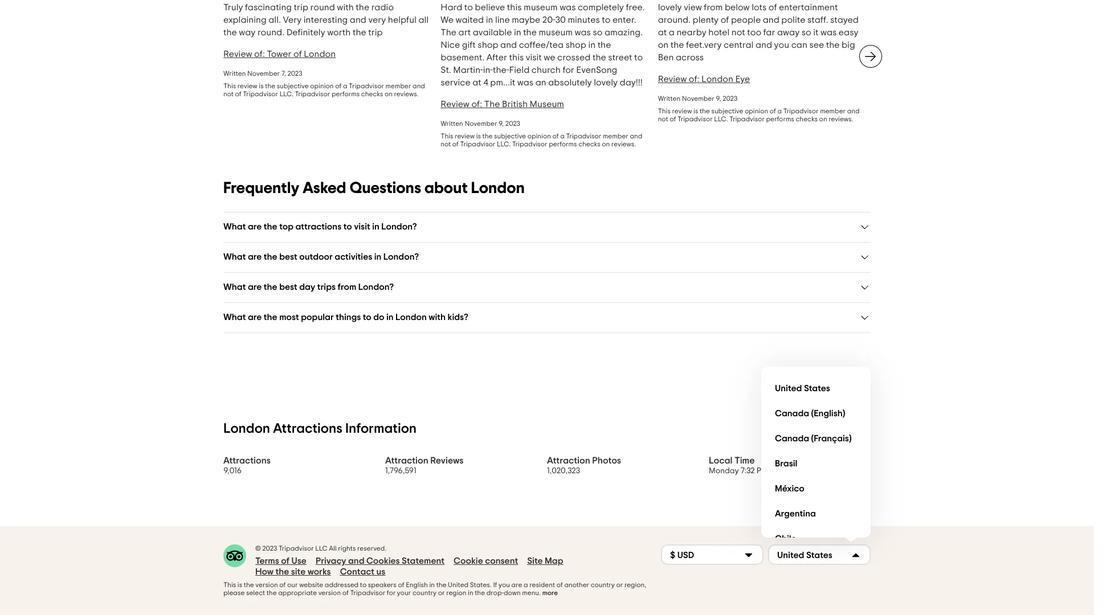 Task type: describe. For each thing, give the bounding box(es) containing it.
we
[[544, 53, 556, 62]]

previous image
[[217, 50, 230, 63]]

waited
[[456, 15, 484, 25]]

photos
[[593, 457, 622, 466]]

a inside . if you are a resident of another country or region, please select the appropriate version of tripadvisor for your country or region in the drop-down menu.
[[524, 582, 528, 589]]

cookie consent button
[[454, 557, 518, 567]]

visit inside dropdown button
[[354, 222, 371, 232]]

the left top
[[264, 222, 278, 232]]

0 vertical spatial london?
[[382, 222, 417, 232]]

amazing.
[[605, 28, 643, 37]]

a for hard to believe this museum was completely free. we waited in line maybe 20-30 minutes to enter. the art available in the museum was so amazing. nice gift shop and coffee/tea shop in the basement.  after this visit we crossed the street to st. martin-in-the-field church for evensong service at 4 pm...it was an absolutely lovely day!!!
[[561, 133, 565, 140]]

member for hard to believe this museum was completely free. we waited in line maybe 20-30 minutes to enter. the art available in the museum was so amazing. nice gift shop and coffee/tea shop in the basement.  after this visit we crossed the street to st. martin-in-the-field church for evensong service at 4 pm...it was an absolutely lovely day!!!
[[603, 133, 629, 140]]

london down 'definitely'
[[304, 50, 336, 59]]

0 horizontal spatial attractions
[[224, 457, 271, 466]]

the right select
[[267, 590, 277, 597]]

was up 30
[[560, 3, 576, 12]]

what for what are the best outdoor activities in london?
[[224, 253, 246, 262]]

1 shop from the left
[[478, 40, 499, 50]]

this for review of: tower of london
[[224, 83, 236, 90]]

written november 7, 2023 this review is the subjective opinion of a tripadvisor member and not of tripadvisor llc. tripadvisor performs checks on reviews.
[[224, 70, 425, 98]]

please
[[224, 590, 245, 597]]

consent
[[485, 557, 518, 566]]

best for outdoor
[[280, 253, 298, 262]]

you inside . if you are a resident of another country or region, please select the appropriate version of tripadvisor for your country or region in the drop-down menu.
[[499, 582, 510, 589]]

region,
[[625, 582, 647, 589]]

20-
[[543, 15, 556, 25]]

cookies
[[367, 557, 400, 566]]

the left most
[[264, 313, 278, 322]]

day
[[300, 283, 316, 292]]

review for review of: tower of london
[[224, 50, 252, 59]]

basement.
[[441, 53, 485, 62]]

review for tower
[[238, 83, 258, 90]]

london inside what are the most popular things to do in london with kids? dropdown button
[[396, 313, 427, 322]]

the down 'review of: the british museum'
[[483, 133, 493, 140]]

the up very
[[356, 3, 370, 12]]

to right street at the top right of the page
[[635, 53, 643, 62]]

1,020,323
[[547, 468, 581, 476]]

not inside lovely view from below lots of entertainment around. plenty of people and polite staff. stayed at a nearby hotel not too far away so it was easy on the feet.very central and you can see the big ben across
[[732, 28, 746, 37]]

to down completely in the right of the page
[[602, 15, 611, 25]]

you inside lovely view from below lots of entertainment around. plenty of people and polite staff. stayed at a nearby hotel not too far away so it was easy on the feet.very central and you can see the big ben across
[[775, 40, 790, 50]]

from inside lovely view from below lots of entertainment around. plenty of people and polite staff. stayed at a nearby hotel not too far away so it was easy on the feet.very central and you can see the big ben across
[[704, 3, 723, 12]]

subjective for of
[[277, 83, 309, 90]]

review of: the british museum link
[[441, 100, 565, 109]]

review for london
[[673, 108, 693, 115]]

lots
[[752, 3, 767, 12]]

available
[[473, 28, 512, 37]]

local
[[709, 457, 733, 466]]

canada (français)
[[776, 434, 852, 443]]

© 2023 tripadvisor llc all rights reserved.
[[255, 546, 387, 553]]

a inside lovely view from below lots of entertainment around. plenty of people and polite staff. stayed at a nearby hotel not too far away so it was easy on the feet.very central and you can see the big ben across
[[669, 28, 675, 37]]

was down minutes
[[575, 28, 591, 37]]

30
[[556, 15, 566, 25]]

very
[[283, 15, 302, 25]]

argentina
[[776, 510, 817, 519]]

london? for what are the best outdoor activities in london?
[[384, 253, 419, 262]]

the down maybe
[[524, 28, 537, 37]]

round
[[311, 3, 335, 12]]

is for the
[[477, 133, 481, 140]]

the up ben
[[671, 40, 685, 50]]

this for review of: the british museum
[[441, 133, 454, 140]]

2 shop from the left
[[566, 40, 587, 50]]

review of: tower of london
[[224, 50, 336, 59]]

of: for tower
[[254, 50, 265, 59]]

and inside the truly fascinating trip round with the radio explaining all. very interesting and very helpful all the way round. definitely worth the trip
[[350, 15, 367, 25]]

subjective for eye
[[712, 108, 744, 115]]

if
[[494, 582, 497, 589]]

below
[[725, 3, 750, 12]]

in right do
[[387, 313, 394, 322]]

not for lovely view from below lots of entertainment around. plenty of people and polite staff. stayed at a nearby hotel not too far away so it was easy on the feet.very central and you can see the big ben across
[[658, 116, 669, 123]]

easy
[[839, 28, 859, 37]]

view
[[684, 3, 702, 12]]

explaining
[[224, 15, 267, 25]]

llc. for the
[[497, 141, 511, 148]]

site map link
[[528, 557, 564, 567]]

in down maybe
[[514, 28, 522, 37]]

2023 right ©
[[262, 546, 277, 553]]

was down field
[[518, 78, 534, 87]]

0 vertical spatial museum
[[524, 3, 558, 12]]

in down believe
[[486, 15, 494, 25]]

pm
[[757, 468, 769, 476]]

in-
[[483, 66, 493, 75]]

absolutely
[[549, 78, 592, 87]]

november for tower
[[248, 70, 280, 77]]

terms of use link
[[255, 557, 307, 567]]

was inside lovely view from below lots of entertainment around. plenty of people and polite staff. stayed at a nearby hotel not too far away so it was easy on the feet.very central and you can see the big ben across
[[821, 28, 837, 37]]

london attractions information
[[224, 423, 417, 436]]

are inside . if you are a resident of another country or region, please select the appropriate version of tripadvisor for your country or region in the drop-down menu.
[[512, 582, 523, 589]]

us
[[377, 568, 386, 577]]

about
[[425, 181, 468, 197]]

completely
[[578, 3, 624, 12]]

checks for review of: london eye
[[796, 116, 818, 123]]

frequently asked questions about london
[[224, 181, 525, 197]]

0 vertical spatial attractions
[[273, 423, 343, 436]]

7:32
[[741, 468, 755, 476]]

0 horizontal spatial country
[[413, 590, 437, 597]]

enter.
[[613, 15, 637, 25]]

of: for the
[[472, 100, 483, 109]]

information
[[346, 423, 417, 436]]

from inside dropdown button
[[338, 283, 357, 292]]

coffee/tea
[[519, 40, 564, 50]]

7,
[[282, 70, 286, 77]]

the up region
[[437, 582, 447, 589]]

privacy and cookies statement link
[[316, 557, 445, 567]]

0 horizontal spatial version
[[256, 582, 278, 589]]

cookie consent
[[454, 557, 518, 566]]

canada (français) link
[[771, 427, 862, 452]]

2 vertical spatial united
[[448, 582, 469, 589]]

believe
[[475, 3, 505, 12]]

hard to believe this museum was completely free. we waited in line maybe 20-30 minutes to enter. the art available in the museum was so amazing. nice gift shop and coffee/tea shop in the basement.  after this visit we crossed the street to st. martin-in-the-field church for evensong service at 4 pm...it was an absolutely lovely day!!!
[[441, 3, 645, 87]]

0 vertical spatial this
[[507, 3, 522, 12]]

reviews
[[431, 457, 464, 466]]

what are the best day trips from london?
[[224, 283, 394, 292]]

nice
[[441, 40, 460, 50]]

lovely inside lovely view from below lots of entertainment around. plenty of people and polite staff. stayed at a nearby hotel not too far away so it was easy on the feet.very central and you can see the big ben across
[[658, 3, 682, 12]]

for inside . if you are a resident of another country or region, please select the appropriate version of tripadvisor for your country or region in the drop-down menu.
[[387, 590, 396, 597]]

the left way
[[224, 28, 237, 37]]

street
[[609, 53, 633, 62]]

plenty
[[693, 15, 719, 25]]

line
[[496, 15, 510, 25]]

round.
[[258, 28, 285, 37]]

the inside hard to believe this museum was completely free. we waited in line maybe 20-30 minutes to enter. the art available in the museum was so amazing. nice gift shop and coffee/tea shop in the basement.  after this visit we crossed the street to st. martin-in-the-field church for evensong service at 4 pm...it was an absolutely lovely day!!!
[[441, 28, 457, 37]]

$ usd
[[671, 551, 695, 560]]

review of: london eye
[[658, 75, 751, 84]]

it
[[814, 28, 819, 37]]

all
[[419, 15, 429, 25]]

privacy
[[316, 557, 346, 566]]

so inside hard to believe this museum was completely free. we waited in line maybe 20-30 minutes to enter. the art available in the museum was so amazing. nice gift shop and coffee/tea shop in the basement.  after this visit we crossed the street to st. martin-in-the-field church for evensong service at 4 pm...it was an absolutely lovely day!!!
[[593, 28, 603, 37]]

central
[[724, 40, 754, 50]]

monday
[[709, 468, 739, 476]]

entertainment
[[780, 3, 839, 12]]

review for the
[[455, 133, 475, 140]]

evensong
[[577, 66, 618, 75]]

not for truly fascinating trip round with the radio explaining all. very interesting and very helpful all the way round. definitely worth the trip
[[224, 91, 234, 98]]

review of: the british museum
[[441, 100, 565, 109]]

1 vertical spatial museum
[[539, 28, 573, 37]]

©
[[255, 546, 261, 553]]

crossed
[[558, 53, 591, 62]]

trips
[[317, 283, 336, 292]]

select
[[246, 590, 265, 597]]

british
[[502, 100, 528, 109]]

for inside hard to believe this museum was completely free. we waited in line maybe 20-30 minutes to enter. the art available in the museum was so amazing. nice gift shop and coffee/tea shop in the basement.  after this visit we crossed the street to st. martin-in-the-field church for evensong service at 4 pm...it was an absolutely lovely day!!!
[[563, 66, 575, 75]]

way
[[239, 28, 256, 37]]

contact us
[[340, 568, 386, 577]]

9, for the
[[499, 120, 504, 127]]

performs for review of: the british museum
[[549, 141, 577, 148]]

the left drop-
[[475, 590, 485, 597]]

what for what are the most popular things to do in london with kids?
[[224, 313, 246, 322]]

written for review of: tower of london
[[224, 70, 246, 77]]

in inside . if you are a resident of another country or region, please select the appropriate version of tripadvisor for your country or region in the drop-down menu.
[[468, 590, 474, 597]]

all.
[[269, 15, 281, 25]]

website
[[299, 582, 323, 589]]

subjective for british
[[494, 133, 526, 140]]

rights
[[338, 546, 356, 553]]

performs for review of: london eye
[[767, 116, 795, 123]]

united states for united states link
[[776, 384, 831, 393]]

4
[[484, 78, 489, 87]]

very
[[369, 15, 386, 25]]

written november 9, 2023 this review is the subjective opinion of a tripadvisor member and not of tripadvisor llc. tripadvisor performs checks on reviews. for british
[[441, 120, 643, 148]]

review for review of: the british museum
[[441, 100, 470, 109]]

outdoor
[[300, 253, 333, 262]]

london right about
[[471, 181, 525, 197]]

9, for london
[[716, 95, 722, 102]]

reviews. for hard to believe this museum was completely free. we waited in line maybe 20-30 minutes to enter. the art available in the museum was so amazing. nice gift shop and coffee/tea shop in the basement.  after this visit we crossed the street to st. martin-in-the-field church for evensong service at 4 pm...it was an absolutely lovely day!!!
[[612, 141, 637, 148]]

with inside the truly fascinating trip round with the radio explaining all. very interesting and very helpful all the way round. definitely worth the trip
[[337, 3, 354, 12]]

.
[[490, 582, 492, 589]]

opinion for eye
[[745, 108, 769, 115]]

so inside lovely view from below lots of entertainment around. plenty of people and polite staff. stayed at a nearby hotel not too far away so it was easy on the feet.very central and you can see the big ben across
[[802, 28, 812, 37]]

written for review of: london eye
[[658, 95, 681, 102]]

states for the united states dropdown button
[[807, 551, 833, 560]]

argentina link
[[771, 502, 862, 527]]

2023 for of
[[288, 70, 303, 77]]

polite
[[782, 15, 806, 25]]

1 vertical spatial this
[[510, 53, 524, 62]]

written november 9, 2023 this review is the subjective opinion of a tripadvisor member and not of tripadvisor llc. tripadvisor performs checks on reviews. for eye
[[658, 95, 860, 123]]

feet.very
[[687, 40, 722, 50]]

is for london
[[694, 108, 699, 115]]



Task type: vqa. For each thing, say whether or not it's contained in the screenshot.


Task type: locate. For each thing, give the bounding box(es) containing it.
2 horizontal spatial of:
[[689, 75, 700, 84]]

1 horizontal spatial llc.
[[497, 141, 511, 148]]

0 vertical spatial with
[[337, 3, 354, 12]]

united
[[776, 384, 803, 393], [778, 551, 805, 560], [448, 582, 469, 589]]

review of: london eye link
[[658, 75, 751, 84]]

united down chile on the right bottom of page
[[778, 551, 805, 560]]

in inside 'dropdown button'
[[375, 253, 382, 262]]

top
[[280, 222, 294, 232]]

to left do
[[363, 313, 372, 322]]

free.
[[626, 3, 645, 12]]

0 horizontal spatial checks
[[361, 91, 383, 98]]

not for hard to believe this museum was completely free. we waited in line maybe 20-30 minutes to enter. the art available in the museum was so amazing. nice gift shop and coffee/tea shop in the basement.  after this visit we crossed the street to st. martin-in-the-field church for evensong service at 4 pm...it was an absolutely lovely day!!!
[[441, 141, 451, 148]]

attraction inside attraction photos 1,020,323
[[547, 457, 591, 466]]

version
[[256, 582, 278, 589], [319, 590, 341, 597]]

opinion down the review of: tower of london
[[310, 83, 334, 90]]

2 vertical spatial of:
[[472, 100, 483, 109]]

written for review of: the british museum
[[441, 120, 464, 127]]

what are the top attractions to visit in london? button
[[224, 222, 871, 233]]

checks for review of: the british museum
[[579, 141, 601, 148]]

1 vertical spatial states
[[807, 551, 833, 560]]

in right english
[[430, 582, 435, 589]]

from up plenty
[[704, 3, 723, 12]]

0 vertical spatial united
[[776, 384, 803, 393]]

canada for canada (français)
[[776, 434, 810, 443]]

after
[[487, 53, 508, 62]]

is inside written november 7, 2023 this review is the subjective opinion of a tripadvisor member and not of tripadvisor llc. tripadvisor performs checks on reviews.
[[259, 83, 264, 90]]

frequently
[[224, 181, 300, 197]]

reserved.
[[358, 546, 387, 553]]

1 horizontal spatial reviews.
[[612, 141, 637, 148]]

member inside written november 7, 2023 this review is the subjective opinion of a tripadvisor member and not of tripadvisor llc. tripadvisor performs checks on reviews.
[[386, 83, 411, 90]]

with left kids?
[[429, 313, 446, 322]]

0 vertical spatial review
[[224, 50, 252, 59]]

this for review of: london eye
[[658, 108, 671, 115]]

the down the tower
[[265, 83, 276, 90]]

visit up activities
[[354, 222, 371, 232]]

1,796,591
[[386, 468, 417, 476]]

states inside dropdown button
[[807, 551, 833, 560]]

terms
[[255, 557, 279, 566]]

big
[[842, 40, 856, 50]]

review inside written november 7, 2023 this review is the subjective opinion of a tripadvisor member and not of tripadvisor llc. tripadvisor performs checks on reviews.
[[238, 83, 258, 90]]

1 vertical spatial canada
[[776, 434, 810, 443]]

1 horizontal spatial opinion
[[528, 133, 551, 140]]

0 vertical spatial of:
[[254, 50, 265, 59]]

0 horizontal spatial shop
[[478, 40, 499, 50]]

states down argentina link
[[807, 551, 833, 560]]

with right round
[[337, 3, 354, 12]]

the down review of: london eye
[[700, 108, 710, 115]]

subjective inside written november 7, 2023 this review is the subjective opinion of a tripadvisor member and not of tripadvisor llc. tripadvisor performs checks on reviews.
[[277, 83, 309, 90]]

1 horizontal spatial checks
[[579, 141, 601, 148]]

with inside dropdown button
[[429, 313, 446, 322]]

united states down chile on the right bottom of page
[[778, 551, 833, 560]]

on for lovely view from below lots of entertainment around. plenty of people and polite staff. stayed at a nearby hotel not too far away so it was easy on the feet.very central and you can see the big ben across
[[820, 116, 828, 123]]

far
[[764, 28, 776, 37]]

november down review of: london eye
[[682, 95, 715, 102]]

1 horizontal spatial member
[[603, 133, 629, 140]]

truly fascinating trip round with the radio explaining all. very interesting and very helpful all the way round. definitely worth the trip
[[224, 3, 429, 37]]

2 what from the top
[[224, 253, 246, 262]]

to up waited
[[465, 3, 473, 12]]

review for review of: london eye
[[658, 75, 687, 84]]

this up please
[[224, 582, 236, 589]]

opinion down museum
[[528, 133, 551, 140]]

on for truly fascinating trip round with the radio explaining all. very interesting and very helpful all the way round. definitely worth the trip
[[385, 91, 393, 98]]

1 vertical spatial the
[[485, 100, 500, 109]]

the down we
[[441, 28, 457, 37]]

is down the review of: tower of london
[[259, 83, 264, 90]]

an
[[536, 78, 547, 87]]

1 vertical spatial at
[[473, 78, 482, 87]]

canada for canada (english)
[[776, 409, 810, 418]]

opinion down eye
[[745, 108, 769, 115]]

speakers
[[368, 582, 397, 589]]

truly
[[224, 3, 243, 12]]

1 horizontal spatial lovely
[[658, 3, 682, 12]]

0 horizontal spatial review
[[238, 83, 258, 90]]

attractions
[[296, 222, 342, 232]]

checks
[[361, 91, 383, 98], [796, 116, 818, 123], [579, 141, 601, 148]]

1 vertical spatial subjective
[[712, 108, 744, 115]]

méxico link
[[771, 477, 862, 502]]

1 canada from the top
[[776, 409, 810, 418]]

2 horizontal spatial checks
[[796, 116, 818, 123]]

contact
[[340, 568, 375, 577]]

opinion for british
[[528, 133, 551, 140]]

field
[[509, 66, 530, 75]]

1 vertical spatial visit
[[354, 222, 371, 232]]

so left it
[[802, 28, 812, 37]]

1 vertical spatial or
[[438, 590, 445, 597]]

are for what are the best outdoor activities in london?
[[248, 253, 262, 262]]

0 vertical spatial or
[[617, 582, 623, 589]]

brasil
[[776, 459, 798, 468]]

what for what are the best day trips from london?
[[224, 283, 246, 292]]

and
[[350, 15, 367, 25], [763, 15, 780, 25], [501, 40, 517, 50], [756, 40, 773, 50], [413, 83, 425, 90], [848, 108, 860, 115], [630, 133, 643, 140], [348, 557, 365, 566]]

canada up the "canada (français)"
[[776, 409, 810, 418]]

on inside written november 7, 2023 this review is the subjective opinion of a tripadvisor member and not of tripadvisor llc. tripadvisor performs checks on reviews.
[[385, 91, 393, 98]]

people
[[732, 15, 761, 25]]

minutes
[[568, 15, 600, 25]]

canada (english)
[[776, 409, 846, 418]]

version down "addressed"
[[319, 590, 341, 597]]

a inside written november 7, 2023 this review is the subjective opinion of a tripadvisor member and not of tripadvisor llc. tripadvisor performs checks on reviews.
[[343, 83, 348, 90]]

this down review of: london eye
[[658, 108, 671, 115]]

a for lovely view from below lots of entertainment around. plenty of people and polite staff. stayed at a nearby hotel not too far away so it was easy on the feet.very central and you can see the big ben across
[[778, 108, 783, 115]]

appropriate
[[278, 590, 317, 597]]

not inside written november 7, 2023 this review is the subjective opinion of a tripadvisor member and not of tripadvisor llc. tripadvisor performs checks on reviews.
[[224, 91, 234, 98]]

shop up crossed
[[566, 40, 587, 50]]

llc. for tower
[[280, 91, 294, 98]]

visit down coffee/tea
[[526, 53, 542, 62]]

london? for what are the best day trips from london?
[[359, 283, 394, 292]]

st.
[[441, 66, 452, 75]]

1 attraction from the left
[[386, 457, 429, 466]]

0 vertical spatial country
[[591, 582, 615, 589]]

more
[[543, 590, 558, 597]]

museum
[[530, 100, 565, 109]]

0 vertical spatial lovely
[[658, 3, 682, 12]]

to down contact us link
[[360, 582, 367, 589]]

1 horizontal spatial review
[[441, 100, 470, 109]]

are for what are the most popular things to do in london with kids?
[[248, 313, 262, 322]]

llc. down review of: the british museum link
[[497, 141, 511, 148]]

2 vertical spatial llc.
[[497, 141, 511, 148]]

1 horizontal spatial so
[[802, 28, 812, 37]]

9, down review of: london eye
[[716, 95, 722, 102]]

gift
[[462, 40, 476, 50]]

london
[[304, 50, 336, 59], [702, 75, 734, 84], [471, 181, 525, 197], [396, 313, 427, 322], [224, 423, 270, 436]]

subjective down 7,
[[277, 83, 309, 90]]

your
[[397, 590, 411, 597]]

1 horizontal spatial country
[[591, 582, 615, 589]]

2 vertical spatial opinion
[[528, 133, 551, 140]]

in right activities
[[375, 253, 382, 262]]

0 horizontal spatial reviews.
[[394, 91, 419, 98]]

on inside lovely view from below lots of entertainment around. plenty of people and polite staff. stayed at a nearby hotel not too far away so it was easy on the feet.very central and you can see the big ben across
[[658, 40, 669, 50]]

version down how
[[256, 582, 278, 589]]

reviews. inside written november 7, 2023 this review is the subjective opinion of a tripadvisor member and not of tripadvisor llc. tripadvisor performs checks on reviews.
[[394, 91, 419, 98]]

cookie
[[454, 557, 483, 566]]

1 vertical spatial opinion
[[745, 108, 769, 115]]

museum up 20-
[[524, 3, 558, 12]]

1 horizontal spatial the
[[485, 100, 500, 109]]

opinion inside written november 7, 2023 this review is the subjective opinion of a tripadvisor member and not of tripadvisor llc. tripadvisor performs checks on reviews.
[[310, 83, 334, 90]]

at left 4
[[473, 78, 482, 87]]

you
[[775, 40, 790, 50], [499, 582, 510, 589]]

on for hard to believe this museum was completely free. we waited in line maybe 20-30 minutes to enter. the art available in the museum was so amazing. nice gift shop and coffee/tea shop in the basement.  after this visit we crossed the street to st. martin-in-the-field church for evensong service at 4 pm...it was an absolutely lovely day!!!
[[602, 141, 610, 148]]

how
[[255, 568, 274, 577]]

tower
[[267, 50, 292, 59]]

0 horizontal spatial you
[[499, 582, 510, 589]]

0 vertical spatial for
[[563, 66, 575, 75]]

we
[[441, 15, 454, 25]]

united states inside dropdown button
[[778, 551, 833, 560]]

lovely inside hard to believe this museum was completely free. we waited in line maybe 20-30 minutes to enter. the art available in the museum was so amazing. nice gift shop and coffee/tea shop in the basement.  after this visit we crossed the street to st. martin-in-the-field church for evensong service at 4 pm...it was an absolutely lovely day!!!
[[594, 78, 618, 87]]

brasil link
[[771, 452, 862, 477]]

are
[[248, 222, 262, 232], [248, 253, 262, 262], [248, 283, 262, 292], [248, 313, 262, 322], [512, 582, 523, 589]]

1 vertical spatial checks
[[796, 116, 818, 123]]

visit inside hard to believe this museum was completely free. we waited in line maybe 20-30 minutes to enter. the art available in the museum was so amazing. nice gift shop and coffee/tea shop in the basement.  after this visit we crossed the street to st. martin-in-the-field church for evensong service at 4 pm...it was an absolutely lovely day!!!
[[526, 53, 542, 62]]

was right it
[[821, 28, 837, 37]]

member for truly fascinating trip round with the radio explaining all. very interesting and very helpful all the way round. definitely worth the trip
[[386, 83, 411, 90]]

subjective down eye
[[712, 108, 744, 115]]

best for day
[[280, 283, 298, 292]]

site
[[291, 568, 306, 577]]

museum down 30
[[539, 28, 573, 37]]

checks for review of: tower of london
[[361, 91, 383, 98]]

written down the previous icon
[[224, 70, 246, 77]]

0 horizontal spatial of:
[[254, 50, 265, 59]]

performs inside written november 7, 2023 this review is the subjective opinion of a tripadvisor member and not of tripadvisor llc. tripadvisor performs checks on reviews.
[[332, 91, 360, 98]]

2 horizontal spatial november
[[682, 95, 715, 102]]

what are the most popular things to do in london with kids?
[[224, 313, 469, 322]]

addressed
[[325, 582, 359, 589]]

llc. down review of: london eye
[[715, 116, 729, 123]]

1 horizontal spatial from
[[704, 3, 723, 12]]

0 vertical spatial canada
[[776, 409, 810, 418]]

states for united states link
[[805, 384, 831, 393]]

statement
[[402, 557, 445, 566]]

2 vertical spatial november
[[465, 120, 498, 127]]

are for what are the top attractions to visit in london?
[[248, 222, 262, 232]]

menu
[[762, 367, 871, 552]]

0 horizontal spatial trip
[[294, 3, 309, 12]]

how the site works link
[[255, 567, 331, 578]]

1 vertical spatial trip
[[369, 28, 383, 37]]

united states button
[[769, 545, 871, 566]]

1 vertical spatial best
[[280, 283, 298, 292]]

the up evensong
[[593, 53, 607, 62]]

attractions 9,016
[[224, 457, 271, 476]]

2 vertical spatial performs
[[549, 141, 577, 148]]

written november 9, 2023 this review is the subjective opinion of a tripadvisor member and not of tripadvisor llc. tripadvisor performs checks on reviews. down museum
[[441, 120, 643, 148]]

states left if
[[470, 582, 490, 589]]

0 vertical spatial opinion
[[310, 83, 334, 90]]

2 vertical spatial review
[[441, 100, 470, 109]]

local time monday 7:32 pm
[[709, 457, 769, 476]]

the inside written november 7, 2023 this review is the subjective opinion of a tripadvisor member and not of tripadvisor llc. tripadvisor performs checks on reviews.
[[265, 83, 276, 90]]

london? down questions
[[382, 222, 417, 232]]

0 horizontal spatial written november 9, 2023 this review is the subjective opinion of a tripadvisor member and not of tripadvisor llc. tripadvisor performs checks on reviews.
[[441, 120, 643, 148]]

the inside 'dropdown button'
[[264, 253, 278, 262]]

1 vertical spatial united
[[778, 551, 805, 560]]

0 vertical spatial version
[[256, 582, 278, 589]]

0 horizontal spatial for
[[387, 590, 396, 597]]

1 what from the top
[[224, 222, 246, 232]]

0 vertical spatial member
[[386, 83, 411, 90]]

best inside dropdown button
[[280, 283, 298, 292]]

canada up brasil
[[776, 434, 810, 443]]

review down review of: london eye
[[673, 108, 693, 115]]

llc. for london
[[715, 116, 729, 123]]

2 horizontal spatial review
[[658, 75, 687, 84]]

reviews.
[[394, 91, 419, 98], [829, 116, 854, 123], [612, 141, 637, 148]]

london right do
[[396, 313, 427, 322]]

1 horizontal spatial november
[[465, 120, 498, 127]]

stayed
[[831, 15, 859, 25]]

country right another
[[591, 582, 615, 589]]

the right "worth"
[[353, 28, 367, 37]]

1 horizontal spatial subjective
[[494, 133, 526, 140]]

2 horizontal spatial subjective
[[712, 108, 744, 115]]

0 horizontal spatial member
[[386, 83, 411, 90]]

lovely view from below lots of entertainment around. plenty of people and polite staff. stayed at a nearby hotel not too far away so it was easy on the feet.very central and you can see the big ben across
[[658, 3, 859, 62]]

0 horizontal spatial or
[[438, 590, 445, 597]]

2 horizontal spatial member
[[821, 108, 846, 115]]

visit
[[526, 53, 542, 62], [354, 222, 371, 232]]

2 horizontal spatial reviews.
[[829, 116, 854, 123]]

1 horizontal spatial for
[[563, 66, 575, 75]]

this up about
[[441, 133, 454, 140]]

attraction for attraction photos
[[547, 457, 591, 466]]

2 horizontal spatial llc.
[[715, 116, 729, 123]]

1 horizontal spatial trip
[[369, 28, 383, 37]]

0 vertical spatial states
[[805, 384, 831, 393]]

2 canada from the top
[[776, 434, 810, 443]]

version inside . if you are a resident of another country or region, please select the appropriate version of tripadvisor for your country or region in the drop-down menu.
[[319, 590, 341, 597]]

1 horizontal spatial review
[[455, 133, 475, 140]]

0 horizontal spatial llc.
[[280, 91, 294, 98]]

united for united states link
[[776, 384, 803, 393]]

member for lovely view from below lots of entertainment around. plenty of people and polite staff. stayed at a nearby hotel not too far away so it was easy on the feet.very central and you can see the big ben across
[[821, 108, 846, 115]]

written inside written november 7, 2023 this review is the subjective opinion of a tripadvisor member and not of tripadvisor llc. tripadvisor performs checks on reviews.
[[224, 70, 246, 77]]

november inside written november 7, 2023 this review is the subjective opinion of a tripadvisor member and not of tripadvisor llc. tripadvisor performs checks on reviews.
[[248, 70, 280, 77]]

united states inside 'menu'
[[776, 384, 831, 393]]

what inside 'dropdown button'
[[224, 253, 246, 262]]

for up absolutely
[[563, 66, 575, 75]]

united for the united states dropdown button
[[778, 551, 805, 560]]

1 horizontal spatial attractions
[[273, 423, 343, 436]]

checks inside written november 7, 2023 this review is the subjective opinion of a tripadvisor member and not of tripadvisor llc. tripadvisor performs checks on reviews.
[[361, 91, 383, 98]]

review down service
[[441, 100, 470, 109]]

november for the
[[465, 120, 498, 127]]

museum
[[524, 3, 558, 12], [539, 28, 573, 37]]

3 what from the top
[[224, 283, 246, 292]]

2023 down eye
[[723, 95, 738, 102]]

opinion for of
[[310, 83, 334, 90]]

this up field
[[510, 53, 524, 62]]

0 vertical spatial 9,
[[716, 95, 722, 102]]

1 vertical spatial llc.
[[715, 116, 729, 123]]

london? up do
[[359, 283, 394, 292]]

the left big
[[827, 40, 840, 50]]

is down review of: london eye
[[694, 108, 699, 115]]

subjective down british
[[494, 133, 526, 140]]

london? inside 'dropdown button'
[[384, 253, 419, 262]]

london up attractions 9,016 on the bottom left of the page
[[224, 423, 270, 436]]

2 vertical spatial states
[[470, 582, 490, 589]]

you down away
[[775, 40, 790, 50]]

review down 'review of: tower of london' link
[[238, 83, 258, 90]]

attraction inside attraction reviews 1,796,591
[[386, 457, 429, 466]]

2 so from the left
[[802, 28, 812, 37]]

at down around.
[[658, 28, 667, 37]]

united inside dropdown button
[[778, 551, 805, 560]]

0 horizontal spatial performs
[[332, 91, 360, 98]]

are inside 'dropdown button'
[[248, 253, 262, 262]]

best inside 'dropdown button'
[[280, 253, 298, 262]]

reviews. for lovely view from below lots of entertainment around. plenty of people and polite staff. stayed at a nearby hotel not too far away so it was easy on the feet.very central and you can see the big ben across
[[829, 116, 854, 123]]

review down 'review of: the british museum'
[[455, 133, 475, 140]]

llc
[[316, 546, 328, 553]]

our
[[287, 582, 298, 589]]

november for london
[[682, 95, 715, 102]]

to right attractions
[[344, 222, 352, 232]]

reviews. for truly fascinating trip round with the radio explaining all. very interesting and very helpful all the way round. definitely worth the trip
[[394, 91, 419, 98]]

best
[[280, 253, 298, 262], [280, 283, 298, 292]]

lovely down evensong
[[594, 78, 618, 87]]

states inside 'menu'
[[805, 384, 831, 393]]

use
[[292, 557, 307, 566]]

a for truly fascinating trip round with the radio explaining all. very interesting and very helpful all the way round. definitely worth the trip
[[343, 83, 348, 90]]

what are the best outdoor activities in london?
[[224, 253, 419, 262]]

london left eye
[[702, 75, 734, 84]]

0 vertical spatial november
[[248, 70, 280, 77]]

chile link
[[771, 527, 862, 552]]

in right region
[[468, 590, 474, 597]]

1 vertical spatial you
[[499, 582, 510, 589]]

best left day
[[280, 283, 298, 292]]

2 vertical spatial subjective
[[494, 133, 526, 140]]

1 horizontal spatial with
[[429, 313, 446, 322]]

of:
[[254, 50, 265, 59], [689, 75, 700, 84], [472, 100, 483, 109]]

0 vertical spatial checks
[[361, 91, 383, 98]]

menu containing united states
[[762, 367, 871, 552]]

at inside hard to believe this museum was completely free. we waited in line maybe 20-30 minutes to enter. the art available in the museum was so amazing. nice gift shop and coffee/tea shop in the basement.  after this visit we crossed the street to st. martin-in-the-field church for evensong service at 4 pm...it was an absolutely lovely day!!!
[[473, 78, 482, 87]]

1 vertical spatial performs
[[767, 116, 795, 123]]

united up region
[[448, 582, 469, 589]]

ben
[[658, 53, 674, 62]]

1 vertical spatial version
[[319, 590, 341, 597]]

the down 4
[[485, 100, 500, 109]]

privacy and cookies statement
[[316, 557, 445, 566]]

1 so from the left
[[593, 28, 603, 37]]

shop down available
[[478, 40, 499, 50]]

in up crossed
[[589, 40, 596, 50]]

and inside hard to believe this museum was completely free. we waited in line maybe 20-30 minutes to enter. the art available in the museum was so amazing. nice gift shop and coffee/tea shop in the basement.  after this visit we crossed the street to st. martin-in-the-field church for evensong service at 4 pm...it was an absolutely lovely day!!!
[[501, 40, 517, 50]]

across
[[676, 53, 704, 62]]

1 vertical spatial attractions
[[224, 457, 271, 466]]

this up maybe
[[507, 3, 522, 12]]

london? right activities
[[384, 253, 419, 262]]

next image
[[865, 50, 878, 63]]

0 horizontal spatial written
[[224, 70, 246, 77]]

of
[[769, 3, 778, 12], [721, 15, 730, 25], [294, 50, 302, 59], [335, 83, 342, 90], [235, 91, 242, 98], [770, 108, 777, 115], [670, 116, 677, 123], [553, 133, 559, 140], [453, 141, 459, 148], [281, 557, 290, 566], [280, 582, 286, 589], [398, 582, 405, 589], [557, 582, 563, 589], [343, 590, 349, 597]]

2 horizontal spatial written
[[658, 95, 681, 102]]

the left the 'outdoor'
[[264, 253, 278, 262]]

is for tower
[[259, 83, 264, 90]]

4 what from the top
[[224, 313, 246, 322]]

llc. down 7,
[[280, 91, 294, 98]]

2023 for british
[[506, 120, 521, 127]]

2 vertical spatial london?
[[359, 283, 394, 292]]

attraction up 1,020,323
[[547, 457, 591, 466]]

2023 inside written november 7, 2023 this review is the subjective opinion of a tripadvisor member and not of tripadvisor llc. tripadvisor performs checks on reviews.
[[288, 70, 303, 77]]

2 vertical spatial member
[[603, 133, 629, 140]]

1 horizontal spatial attraction
[[547, 457, 591, 466]]

united inside 'menu'
[[776, 384, 803, 393]]

0 horizontal spatial from
[[338, 283, 357, 292]]

what are the most popular things to do in london with kids? button
[[224, 313, 871, 324]]

2023 for eye
[[723, 95, 738, 102]]

performs for review of: tower of london
[[332, 91, 360, 98]]

region
[[447, 590, 467, 597]]

in up activities
[[372, 222, 380, 232]]

are for what are the best day trips from london?
[[248, 283, 262, 292]]

contact us link
[[340, 567, 386, 578]]

menu.
[[523, 590, 541, 597]]

united states for the united states dropdown button
[[778, 551, 833, 560]]

1 horizontal spatial of:
[[472, 100, 483, 109]]

the up select
[[244, 582, 254, 589]]

0 horizontal spatial the
[[441, 28, 457, 37]]

is up please
[[238, 582, 242, 589]]

(français)
[[812, 434, 852, 443]]

is down 'review of: the british museum'
[[477, 133, 481, 140]]

1 vertical spatial for
[[387, 590, 396, 597]]

1 horizontal spatial shop
[[566, 40, 587, 50]]

2023 down british
[[506, 120, 521, 127]]

canada (english) link
[[771, 401, 862, 427]]

performs
[[332, 91, 360, 98], [767, 116, 795, 123], [549, 141, 577, 148]]

1 horizontal spatial written november 9, 2023 this review is the subjective opinion of a tripadvisor member and not of tripadvisor llc. tripadvisor performs checks on reviews.
[[658, 95, 860, 123]]

opinion
[[310, 83, 334, 90], [745, 108, 769, 115], [528, 133, 551, 140]]

at inside lovely view from below lots of entertainment around. plenty of people and polite staff. stayed at a nearby hotel not too far away so it was easy on the feet.very central and you can see the big ben across
[[658, 28, 667, 37]]

0 horizontal spatial subjective
[[277, 83, 309, 90]]

what for what are the top attractions to visit in london?
[[224, 222, 246, 232]]

attraction for attraction reviews
[[386, 457, 429, 466]]

what
[[224, 222, 246, 232], [224, 253, 246, 262], [224, 283, 246, 292], [224, 313, 246, 322]]

0 horizontal spatial attraction
[[386, 457, 429, 466]]

the inside the site map how the site works
[[276, 568, 289, 577]]

2 horizontal spatial review
[[673, 108, 693, 115]]

of: for london
[[689, 75, 700, 84]]

1 horizontal spatial performs
[[549, 141, 577, 148]]

written down review of: london eye link
[[658, 95, 681, 102]]

radio
[[372, 3, 394, 12]]

see
[[810, 40, 825, 50]]

review down ben
[[658, 75, 687, 84]]

united up canada (english)
[[776, 384, 803, 393]]

1 best from the top
[[280, 253, 298, 262]]

1 vertical spatial review
[[658, 75, 687, 84]]

the up street at the top right of the page
[[598, 40, 612, 50]]

and inside written november 7, 2023 this review is the subjective opinion of a tripadvisor member and not of tripadvisor llc. tripadvisor performs checks on reviews.
[[413, 83, 425, 90]]

0 vertical spatial trip
[[294, 3, 309, 12]]

0 vertical spatial written
[[224, 70, 246, 77]]

llc. inside written november 7, 2023 this review is the subjective opinion of a tripadvisor member and not of tripadvisor llc. tripadvisor performs checks on reviews.
[[280, 91, 294, 98]]

tripadvisor inside . if you are a resident of another country or region, please select the appropriate version of tripadvisor for your country or region in the drop-down menu.
[[350, 590, 386, 597]]

2 attraction from the left
[[547, 457, 591, 466]]

united states up canada (english)
[[776, 384, 831, 393]]

london?
[[382, 222, 417, 232], [384, 253, 419, 262], [359, 283, 394, 292]]

or left region,
[[617, 582, 623, 589]]

this inside written november 7, 2023 this review is the subjective opinion of a tripadvisor member and not of tripadvisor llc. tripadvisor performs checks on reviews.
[[224, 83, 236, 90]]

review down way
[[224, 50, 252, 59]]

2 best from the top
[[280, 283, 298, 292]]

the left day
[[264, 283, 278, 292]]



